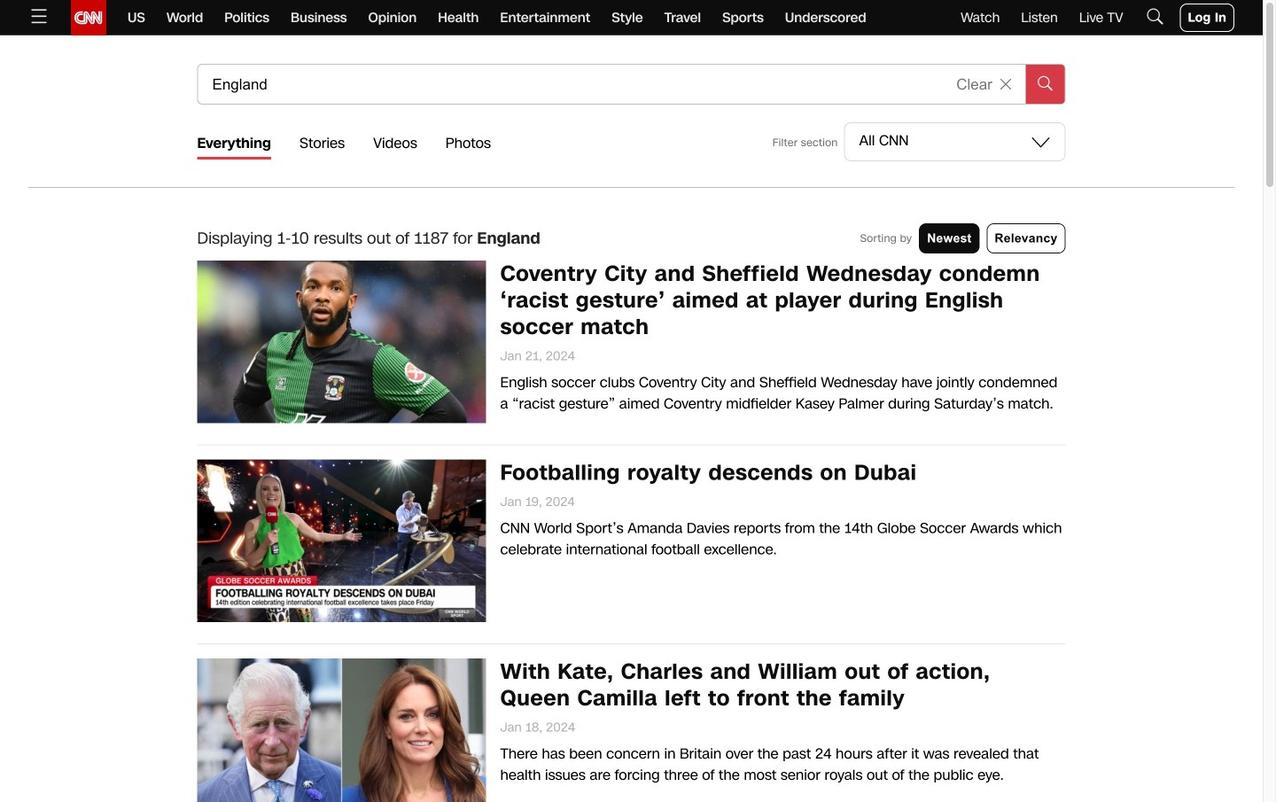 Task type: vqa. For each thing, say whether or not it's contained in the screenshot.
text box
yes



Task type: locate. For each thing, give the bounding box(es) containing it.
ui add 2 image
[[992, 70, 1020, 98]]

search icon image
[[1145, 6, 1166, 27]]

search image
[[1034, 70, 1057, 93]]

None text field
[[198, 65, 941, 104]]

open menu icon image
[[28, 6, 50, 27]]



